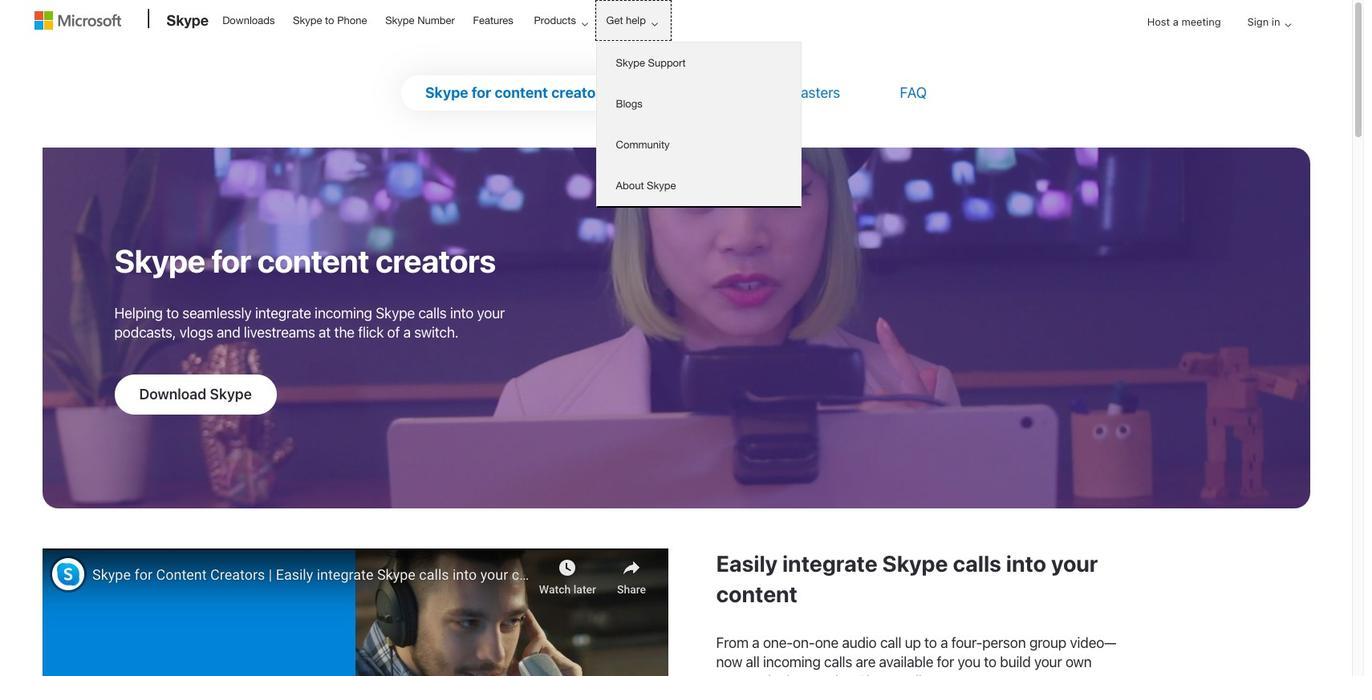 Task type: vqa. For each thing, say whether or not it's contained in the screenshot.

no



Task type: describe. For each thing, give the bounding box(es) containing it.
the
[[334, 324, 355, 341]]

sign
[[1248, 15, 1269, 28]]

seamlessly
[[182, 305, 252, 322]]

a inside menu bar
[[1173, 15, 1179, 28]]

community link
[[597, 124, 801, 165]]

on-
[[793, 635, 815, 652]]

skype link
[[159, 1, 214, 44]]

1 horizontal spatial creators
[[551, 84, 609, 101]]

meeting
[[1182, 15, 1221, 28]]

calls.
[[901, 673, 933, 677]]

helping
[[114, 305, 163, 322]]

sign in
[[1248, 15, 1280, 28]]

for up the seamlessly
[[211, 242, 251, 279]]

flick
[[358, 324, 384, 341]]

video—
[[1070, 635, 1117, 652]]

sign in link
[[1235, 2, 1298, 43]]

integrating
[[787, 673, 855, 677]]

your inside easily integrate skype calls into your content
[[1051, 551, 1098, 577]]

skype to phone
[[293, 14, 367, 26]]

now
[[716, 654, 743, 671]]

host
[[1147, 15, 1170, 28]]

audio
[[842, 635, 877, 652]]

skype inside from a one-on-one audio call up to a four-person group video— now all incoming calls are available for you to build your own content by integrating skype calls.
[[858, 673, 897, 677]]

from
[[716, 635, 749, 652]]

products
[[534, 14, 576, 26]]

skype inside easily integrate skype calls into your content
[[883, 551, 948, 577]]

at
[[319, 324, 331, 341]]

up
[[905, 635, 921, 652]]

help
[[626, 14, 646, 26]]

blogs
[[616, 98, 643, 110]]

about
[[616, 180, 644, 192]]

features link
[[466, 1, 521, 39]]

get help button
[[596, 1, 671, 40]]

faq link
[[900, 84, 927, 101]]

number
[[417, 14, 455, 26]]

in
[[1272, 15, 1280, 28]]

available
[[879, 654, 934, 671]]

skype inside helping to seamlessly integrate incoming skype calls into your podcasts, vlogs and livestreams at the flick of a switch.
[[376, 305, 415, 322]]

skype support link
[[597, 43, 801, 83]]

download skype link
[[114, 375, 277, 415]]

to right up
[[925, 635, 937, 652]]

switch.
[[414, 324, 459, 341]]

incoming inside helping to seamlessly integrate incoming skype calls into your podcasts, vlogs and livestreams at the flick of a switch.
[[315, 305, 372, 322]]

for inside from a one-on-one audio call up to a four-person group video— now all incoming calls are available for you to build your own content by integrating skype calls.
[[937, 654, 954, 671]]

skype support
[[616, 57, 686, 69]]

skype left "support"
[[616, 57, 645, 69]]

by
[[768, 673, 783, 677]]

1 vertical spatial creators
[[375, 242, 496, 279]]

are
[[856, 654, 876, 671]]

download
[[139, 386, 206, 403]]

call
[[880, 635, 901, 652]]

skype down number
[[425, 84, 468, 101]]

from a one-on-one audio call up to a four-person group video— now all incoming calls are available for you to build your own content by integrating skype calls.
[[716, 635, 1117, 677]]

content down features
[[495, 84, 548, 101]]

calls inside helping to seamlessly integrate incoming skype calls into your podcasts, vlogs and livestreams at the flick of a switch.
[[418, 305, 447, 322]]

integrate inside helping to seamlessly integrate incoming skype calls into your podcasts, vlogs and livestreams at the flick of a switch.
[[255, 305, 311, 322]]

skype down skype support link
[[669, 84, 709, 101]]

all
[[746, 654, 760, 671]]

download skype
[[139, 386, 252, 403]]

a inside helping to seamlessly integrate incoming skype calls into your podcasts, vlogs and livestreams at the flick of a switch.
[[403, 324, 411, 341]]

skype right "download"
[[210, 386, 252, 403]]

skype for content creators main content
[[0, 59, 1352, 677]]

skype right about
[[647, 180, 676, 192]]

skype left number
[[385, 14, 415, 26]]

skype inside 'link'
[[167, 11, 209, 29]]

helping to seamlessly integrate incoming skype calls into your podcasts, vlogs and livestreams at the flick of a switch.
[[114, 305, 505, 341]]

for down features
[[472, 84, 491, 101]]

tx
[[713, 84, 731, 101]]

build
[[1000, 654, 1031, 671]]

group
[[1030, 635, 1067, 652]]

livestreams
[[244, 324, 315, 341]]



Task type: locate. For each thing, give the bounding box(es) containing it.
0 vertical spatial calls
[[418, 305, 447, 322]]

about skype
[[616, 180, 676, 192]]

menu bar
[[34, 2, 1318, 85]]

podcasts,
[[114, 324, 176, 341]]

calls up switch.
[[418, 305, 447, 322]]

integrate
[[255, 305, 311, 322], [783, 551, 878, 577]]

calls up integrating
[[824, 654, 852, 671]]

incoming up by
[[763, 654, 821, 671]]

content inside easily integrate skype calls into your content
[[716, 581, 798, 608]]

features
[[473, 14, 513, 26]]

vlogs
[[180, 324, 213, 341]]

downloads link
[[215, 1, 282, 39]]

to left phone in the left top of the page
[[325, 14, 334, 26]]

your
[[477, 305, 505, 322], [1051, 551, 1098, 577], [1034, 654, 1062, 671]]

for right tx
[[734, 84, 752, 101]]

skype up helping
[[114, 242, 205, 279]]

skype up up
[[883, 551, 948, 577]]

and
[[217, 324, 240, 341]]

to right the you on the right bottom
[[984, 654, 997, 671]]

products button
[[524, 1, 601, 40]]

your inside helping to seamlessly integrate incoming skype calls into your podcasts, vlogs and livestreams at the flick of a switch.
[[477, 305, 505, 322]]

phone
[[337, 14, 367, 26]]

creators
[[551, 84, 609, 101], [375, 242, 496, 279]]

skype for content creators link
[[425, 84, 609, 101]]

0 horizontal spatial into
[[450, 305, 474, 322]]

one-
[[763, 635, 793, 652]]

creators up switch.
[[375, 242, 496, 279]]

skype up of
[[376, 305, 415, 322]]

0 vertical spatial skype for content creators
[[425, 84, 609, 101]]

1 vertical spatial into
[[1006, 551, 1047, 577]]

a up all
[[752, 635, 760, 652]]

skype number link
[[378, 1, 462, 39]]

for
[[472, 84, 491, 101], [734, 84, 752, 101], [211, 242, 251, 279], [937, 654, 954, 671]]

1 horizontal spatial calls
[[824, 654, 852, 671]]

0 vertical spatial incoming
[[315, 305, 372, 322]]

calls up 'four-'
[[953, 551, 1002, 577]]

0 vertical spatial into
[[450, 305, 474, 322]]

broadcasters
[[756, 84, 840, 101]]

content
[[495, 84, 548, 101], [257, 242, 369, 279], [716, 581, 798, 608], [716, 673, 765, 677]]

calls inside from a one-on-one audio call up to a four-person group video— now all incoming calls are available for you to build your own content by integrating skype calls.
[[824, 654, 852, 671]]

0 horizontal spatial calls
[[418, 305, 447, 322]]

0 vertical spatial your
[[477, 305, 505, 322]]

calls
[[418, 305, 447, 322], [953, 551, 1002, 577], [824, 654, 852, 671]]

creators left 'blogs'
[[551, 84, 609, 101]]

community
[[616, 139, 670, 151]]

0 vertical spatial integrate
[[255, 305, 311, 322]]

a right of
[[403, 324, 411, 341]]

1 vertical spatial your
[[1051, 551, 1098, 577]]

0 horizontal spatial creators
[[375, 242, 496, 279]]

a right host
[[1173, 15, 1179, 28]]

skype left phone in the left top of the page
[[293, 14, 322, 26]]

host a meeting link
[[1135, 2, 1234, 43]]

1 horizontal spatial into
[[1006, 551, 1047, 577]]

0 horizontal spatial integrate
[[255, 305, 311, 322]]

into inside easily integrate skype calls into your content
[[1006, 551, 1047, 577]]

1 vertical spatial skype for content creators
[[114, 242, 496, 279]]

easily integrate skype calls into your content
[[716, 551, 1098, 608]]

to up podcasts,
[[166, 305, 179, 322]]

to
[[325, 14, 334, 26], [166, 305, 179, 322], [925, 635, 937, 652], [984, 654, 997, 671]]

four-
[[952, 635, 982, 652]]

0 horizontal spatial incoming
[[315, 305, 372, 322]]

skype tx for broadcasters link
[[669, 84, 840, 101]]

skype down are
[[858, 673, 897, 677]]

skype to phone link
[[286, 1, 374, 39]]

calls inside easily integrate skype calls into your content
[[953, 551, 1002, 577]]

1 vertical spatial calls
[[953, 551, 1002, 577]]

integrate inside easily integrate skype calls into your content
[[783, 551, 878, 577]]

a
[[1173, 15, 1179, 28], [403, 324, 411, 341], [752, 635, 760, 652], [941, 635, 948, 652]]

to inside helping to seamlessly integrate incoming skype calls into your podcasts, vlogs and livestreams at the flick of a switch.
[[166, 305, 179, 322]]

for left the you on the right bottom
[[937, 654, 954, 671]]

easily
[[716, 551, 778, 577]]

skype left downloads link
[[167, 11, 209, 29]]

into
[[450, 305, 474, 322], [1006, 551, 1047, 577]]

you
[[958, 654, 981, 671]]

skype for content creators down features
[[425, 84, 609, 101]]

menu bar containing host a meeting
[[34, 2, 1318, 85]]

downloads
[[222, 14, 275, 26]]

support
[[648, 57, 686, 69]]

skype tx for broadcasters
[[669, 84, 840, 101]]

2 vertical spatial your
[[1034, 654, 1062, 671]]

microsoft image
[[34, 11, 121, 30]]

your inside from a one-on-one audio call up to a four-person group video— now all incoming calls are available for you to build your own content by integrating skype calls.
[[1034, 654, 1062, 671]]

about skype link
[[597, 165, 801, 206]]

of
[[387, 324, 400, 341]]

a left 'four-'
[[941, 635, 948, 652]]

faq
[[900, 84, 927, 101]]

get
[[606, 14, 623, 26]]

incoming up the
[[315, 305, 372, 322]]

0 vertical spatial creators
[[551, 84, 609, 101]]

content down the "now"
[[716, 673, 765, 677]]

incoming inside from a one-on-one audio call up to a four-person group video— now all incoming calls are available for you to build your own content by integrating skype calls.
[[763, 654, 821, 671]]

incoming
[[315, 305, 372, 322], [763, 654, 821, 671]]

skype number
[[385, 14, 455, 26]]

2 vertical spatial calls
[[824, 654, 852, 671]]

blogs link
[[597, 83, 801, 124]]

1 vertical spatial integrate
[[783, 551, 878, 577]]

1 horizontal spatial incoming
[[763, 654, 821, 671]]

1 horizontal spatial integrate
[[783, 551, 878, 577]]

one
[[815, 635, 839, 652]]

arrow down image
[[1279, 15, 1298, 35]]

skype for content creators
[[425, 84, 609, 101], [114, 242, 496, 279]]

content up helping to seamlessly integrate incoming skype calls into your podcasts, vlogs and livestreams at the flick of a switch.
[[257, 242, 369, 279]]

own
[[1066, 654, 1092, 671]]

content down easily
[[716, 581, 798, 608]]

2 horizontal spatial calls
[[953, 551, 1002, 577]]

get help
[[606, 14, 646, 26]]

integrate up one on the right bottom of page
[[783, 551, 878, 577]]

skype for content creators up helping to seamlessly integrate incoming skype calls into your podcasts, vlogs and livestreams at the flick of a switch.
[[114, 242, 496, 279]]

integrate up 'livestreams'
[[255, 305, 311, 322]]

1 vertical spatial incoming
[[763, 654, 821, 671]]

host a meeting
[[1147, 15, 1221, 28]]

person
[[982, 635, 1026, 652]]

to inside the skype to phone link
[[325, 14, 334, 26]]

into inside helping to seamlessly integrate incoming skype calls into your podcasts, vlogs and livestreams at the flick of a switch.
[[450, 305, 474, 322]]

skype
[[167, 11, 209, 29], [293, 14, 322, 26], [385, 14, 415, 26], [616, 57, 645, 69], [425, 84, 468, 101], [669, 84, 709, 101], [647, 180, 676, 192], [114, 242, 205, 279], [376, 305, 415, 322], [210, 386, 252, 403], [883, 551, 948, 577], [858, 673, 897, 677]]

content inside from a one-on-one audio call up to a four-person group video— now all incoming calls are available for you to build your own content by integrating skype calls.
[[716, 673, 765, 677]]



